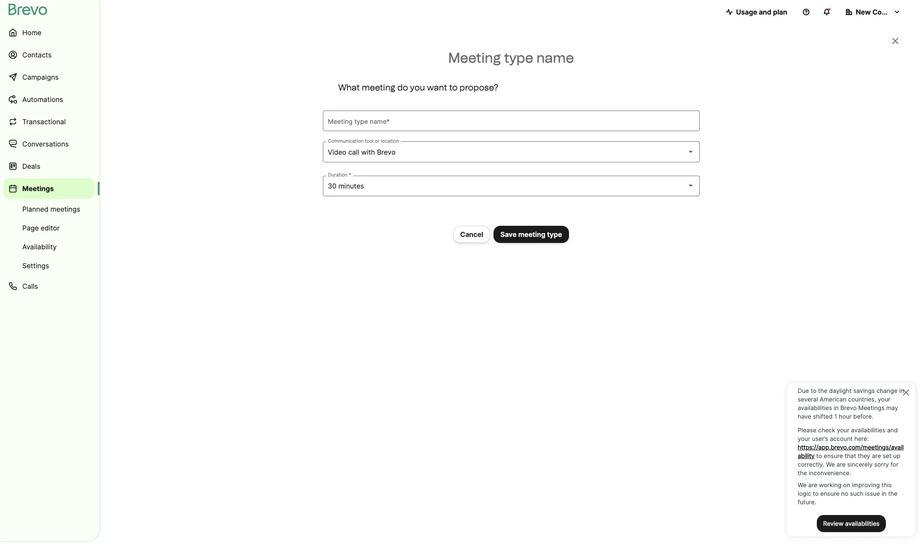 Task type: locate. For each thing, give the bounding box(es) containing it.
0 horizontal spatial meeting
[[362, 82, 396, 92]]

automations link
[[3, 89, 94, 110]]

meeting right save
[[518, 230, 546, 239]]

save meeting type
[[501, 230, 562, 239]]

page editor
[[22, 224, 60, 233]]

1 horizontal spatial type
[[547, 230, 562, 239]]

editor
[[41, 224, 60, 233]]

0 vertical spatial type
[[504, 50, 534, 66]]

1 horizontal spatial meeting
[[518, 230, 546, 239]]

availability link
[[3, 239, 94, 256]]

you
[[410, 82, 425, 92]]

new company button
[[839, 3, 908, 21]]

1 vertical spatial type
[[547, 230, 562, 239]]

plan
[[773, 8, 788, 16]]

meetings
[[50, 205, 80, 214]]

Video call with Brevo field
[[328, 147, 695, 157]]

meeting for type
[[518, 230, 546, 239]]

meeting inside button
[[518, 230, 546, 239]]

planned meetings link
[[3, 201, 94, 218]]

calls link
[[3, 276, 94, 297]]

home
[[22, 28, 41, 37]]

usage
[[736, 8, 758, 16]]

page editor link
[[3, 220, 94, 237]]

availability
[[22, 243, 57, 251]]

page
[[22, 224, 39, 233]]

1 vertical spatial meeting
[[518, 230, 546, 239]]

settings
[[22, 262, 49, 270]]

planned
[[22, 205, 48, 214]]

meeting left do
[[362, 82, 396, 92]]

to
[[449, 82, 458, 92]]

with
[[361, 148, 375, 156]]

meeting
[[362, 82, 396, 92], [518, 230, 546, 239]]

cancel
[[460, 230, 483, 239]]

what meeting do you want to propose?
[[338, 82, 499, 92]]

automations
[[22, 95, 63, 104]]

meetings
[[22, 184, 54, 193]]

deals
[[22, 162, 40, 171]]

type
[[504, 50, 534, 66], [547, 230, 562, 239]]

30
[[328, 182, 337, 190]]

transactional
[[22, 118, 66, 126]]

0 vertical spatial meeting
[[362, 82, 396, 92]]

None text field
[[328, 116, 695, 126]]

0 horizontal spatial type
[[504, 50, 534, 66]]

conversations
[[22, 140, 69, 148]]



Task type: describe. For each thing, give the bounding box(es) containing it.
transactional link
[[3, 112, 94, 132]]

contacts
[[22, 51, 52, 59]]

type inside button
[[547, 230, 562, 239]]

call
[[349, 148, 359, 156]]

campaigns link
[[3, 67, 94, 88]]

usage and plan
[[736, 8, 788, 16]]

what
[[338, 82, 360, 92]]

campaigns
[[22, 73, 59, 82]]

contacts link
[[3, 45, 94, 65]]

new company
[[856, 8, 905, 16]]

meeting for do
[[362, 82, 396, 92]]

planned meetings
[[22, 205, 80, 214]]

meeting type name
[[448, 50, 574, 66]]

calls
[[22, 282, 38, 291]]

meeting
[[448, 50, 501, 66]]

deals link
[[3, 156, 94, 177]]

home link
[[3, 22, 94, 43]]

30 minutes field
[[328, 181, 695, 191]]

video
[[328, 148, 347, 156]]

cancel button
[[454, 226, 490, 243]]

30 minutes
[[328, 182, 364, 190]]

name
[[537, 50, 574, 66]]

video call with brevo
[[328, 148, 396, 156]]

propose?
[[460, 82, 499, 92]]

save
[[501, 230, 517, 239]]

minutes
[[339, 182, 364, 190]]

usage and plan button
[[719, 3, 794, 21]]

company
[[873, 8, 905, 16]]

save meeting type button
[[494, 226, 569, 243]]

meetings link
[[3, 178, 94, 199]]

new
[[856, 8, 871, 16]]

conversations link
[[3, 134, 94, 154]]

settings link
[[3, 257, 94, 275]]

and
[[759, 8, 772, 16]]

do
[[397, 82, 408, 92]]

brevo
[[377, 148, 396, 156]]

want
[[427, 82, 447, 92]]



Task type: vqa. For each thing, say whether or not it's contained in the screenshot.
Create a Template 'button'
no



